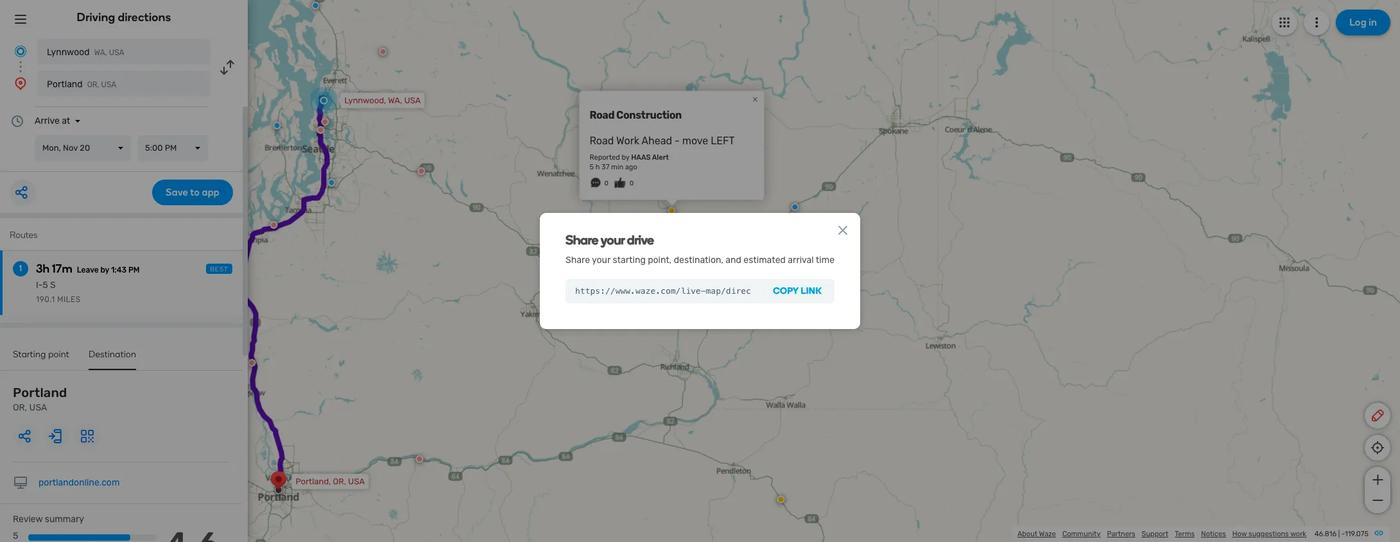 Task type: describe. For each thing, give the bounding box(es) containing it.
pm inside 3h 17m leave by 1:43 pm
[[128, 266, 140, 275]]

share for share your starting point, destination, and estimated arrival time
[[566, 255, 590, 266]]

notices
[[1202, 531, 1227, 539]]

3h
[[36, 262, 50, 276]]

terms
[[1175, 531, 1195, 539]]

5 inside road work ahead - move left reported by haas alert 5 h 37 min ago
[[590, 163, 594, 171]]

current location image
[[13, 44, 28, 59]]

share your starting point, destination, and estimated arrival time
[[566, 255, 835, 266]]

1:43
[[111, 266, 127, 275]]

by inside 3h 17m leave by 1:43 pm
[[101, 266, 109, 275]]

by inside road work ahead - move left reported by haas alert 5 h 37 min ago
[[622, 153, 630, 162]]

5:00
[[145, 143, 163, 153]]

starting
[[613, 255, 646, 266]]

suggestions
[[1249, 531, 1290, 539]]

haas
[[632, 153, 651, 162]]

time
[[816, 255, 835, 266]]

s
[[50, 280, 56, 291]]

0 vertical spatial or,
[[87, 80, 99, 89]]

i-5 s 190.1 miles
[[36, 280, 81, 304]]

about
[[1018, 531, 1038, 539]]

how
[[1233, 531, 1248, 539]]

alert
[[652, 153, 669, 162]]

i-
[[36, 280, 43, 291]]

0 vertical spatial portland
[[47, 79, 83, 90]]

share for share your drive
[[566, 232, 599, 248]]

portland, or, usa
[[296, 477, 365, 487]]

road for road construction
[[590, 109, 615, 121]]

1 0 from the left
[[605, 180, 609, 187]]

|
[[1339, 531, 1341, 539]]

notices link
[[1202, 531, 1227, 539]]

mon,
[[42, 143, 61, 153]]

destination button
[[89, 349, 136, 371]]

routes
[[10, 230, 37, 241]]

partners
[[1108, 531, 1136, 539]]

community
[[1063, 531, 1101, 539]]

× link
[[750, 93, 761, 105]]

driving directions
[[77, 10, 171, 24]]

road for road work ahead - move left reported by haas alert 5 h 37 min ago
[[590, 135, 614, 147]]

min
[[612, 163, 624, 171]]

wa, for lynnwood
[[94, 48, 107, 57]]

37
[[602, 163, 610, 171]]

ago
[[626, 163, 638, 171]]

copy
[[774, 286, 799, 297]]

leave
[[77, 266, 99, 275]]

portland,
[[296, 477, 331, 487]]

portlandonline.com link
[[39, 478, 120, 489]]

5:00 pm list box
[[137, 136, 208, 161]]

lynnwood wa, usa
[[47, 47, 124, 58]]

46.816
[[1315, 531, 1337, 539]]

3h 17m leave by 1:43 pm
[[36, 262, 140, 276]]

point
[[48, 349, 69, 360]]

1
[[19, 263, 22, 274]]

wa, for lynnwood,
[[388, 95, 402, 105]]

copy link button
[[761, 280, 835, 304]]

drive
[[627, 232, 654, 248]]

waze
[[1040, 531, 1057, 539]]

mon, nov 20
[[42, 143, 90, 153]]

partners link
[[1108, 531, 1136, 539]]

lynnwood,
[[345, 95, 386, 105]]

pencil image
[[1371, 409, 1386, 424]]

review summary
[[13, 515, 84, 525]]

- inside road work ahead - move left reported by haas alert 5 h 37 min ago
[[675, 135, 680, 147]]

nov
[[63, 143, 78, 153]]

work
[[617, 135, 640, 147]]

zoom out image
[[1370, 493, 1387, 509]]

starting point button
[[13, 349, 69, 369]]

clock image
[[10, 114, 25, 129]]

1 vertical spatial portland
[[13, 385, 67, 401]]

directions
[[118, 10, 171, 24]]



Task type: locate. For each thing, give the bounding box(es) containing it.
arrive at
[[35, 116, 70, 127]]

reported
[[590, 153, 620, 162]]

0 vertical spatial by
[[622, 153, 630, 162]]

0 horizontal spatial 0
[[605, 180, 609, 187]]

x image
[[836, 223, 851, 238]]

portland or, usa down starting point button
[[13, 385, 67, 414]]

road work ahead - move left reported by haas alert 5 h 37 min ago
[[590, 135, 735, 171]]

usa right "portland,"
[[348, 477, 365, 487]]

summary
[[45, 515, 84, 525]]

0 horizontal spatial -
[[675, 135, 680, 147]]

your for drive
[[601, 232, 625, 248]]

0 horizontal spatial by
[[101, 266, 109, 275]]

0 vertical spatial wa,
[[94, 48, 107, 57]]

1 vertical spatial -
[[1343, 531, 1346, 539]]

how suggestions work link
[[1233, 531, 1307, 539]]

None field
[[566, 280, 761, 304]]

portland or, usa
[[47, 79, 117, 90], [13, 385, 67, 414]]

1 vertical spatial wa,
[[388, 95, 402, 105]]

2 vertical spatial or,
[[333, 477, 346, 487]]

community link
[[1063, 531, 1101, 539]]

usa down lynnwood wa, usa
[[101, 80, 117, 89]]

0 down 37
[[605, 180, 609, 187]]

5 left s
[[43, 280, 48, 291]]

by left '1:43'
[[101, 266, 109, 275]]

1 vertical spatial road
[[590, 135, 614, 147]]

link image
[[1375, 529, 1385, 539]]

support link
[[1142, 531, 1169, 539]]

portland or, usa down lynnwood wa, usa
[[47, 79, 117, 90]]

lynnwood, wa, usa
[[345, 95, 421, 105]]

0 vertical spatial pm
[[165, 143, 177, 153]]

road
[[590, 109, 615, 121], [590, 135, 614, 147]]

1 vertical spatial by
[[101, 266, 109, 275]]

arrival
[[788, 255, 814, 266]]

wa,
[[94, 48, 107, 57], [388, 95, 402, 105]]

h
[[596, 163, 600, 171]]

road construction
[[590, 109, 682, 121]]

terms link
[[1175, 531, 1195, 539]]

point,
[[648, 255, 672, 266]]

1 horizontal spatial -
[[1343, 531, 1346, 539]]

portland down lynnwood
[[47, 79, 83, 90]]

2 horizontal spatial 5
[[590, 163, 594, 171]]

0 horizontal spatial wa,
[[94, 48, 107, 57]]

left
[[711, 135, 735, 147]]

usa inside lynnwood wa, usa
[[109, 48, 124, 57]]

share left drive
[[566, 232, 599, 248]]

share
[[566, 232, 599, 248], [566, 255, 590, 266]]

1 vertical spatial your
[[592, 255, 611, 266]]

5 inside i-5 s 190.1 miles
[[43, 280, 48, 291]]

2 road from the top
[[590, 135, 614, 147]]

5 down the review
[[13, 531, 18, 542]]

119.075
[[1346, 531, 1369, 539]]

destination
[[89, 349, 136, 360]]

usa
[[109, 48, 124, 57], [101, 80, 117, 89], [404, 95, 421, 105], [29, 403, 47, 414], [348, 477, 365, 487]]

copy link
[[774, 286, 822, 297]]

road inside road work ahead - move left reported by haas alert 5 h 37 min ago
[[590, 135, 614, 147]]

1 horizontal spatial wa,
[[388, 95, 402, 105]]

5 left h at the top left
[[590, 163, 594, 171]]

1 horizontal spatial 5
[[43, 280, 48, 291]]

starting
[[13, 349, 46, 360]]

1 vertical spatial 5
[[43, 280, 48, 291]]

portlandonline.com
[[39, 478, 120, 489]]

- left move
[[675, 135, 680, 147]]

1 horizontal spatial by
[[622, 153, 630, 162]]

usa right lynnwood,
[[404, 95, 421, 105]]

link
[[801, 286, 822, 297]]

0 horizontal spatial or,
[[13, 403, 27, 414]]

1 road from the top
[[590, 109, 615, 121]]

1 horizontal spatial or,
[[87, 80, 99, 89]]

pm
[[165, 143, 177, 153], [128, 266, 140, 275]]

20
[[80, 143, 90, 153]]

wa, right lynnwood,
[[388, 95, 402, 105]]

or, down lynnwood wa, usa
[[87, 80, 99, 89]]

zoom in image
[[1370, 473, 1387, 488]]

ahead
[[642, 135, 673, 147]]

portland down starting point button
[[13, 385, 67, 401]]

1 vertical spatial portland or, usa
[[13, 385, 67, 414]]

or,
[[87, 80, 99, 89], [13, 403, 27, 414], [333, 477, 346, 487]]

starting point
[[13, 349, 69, 360]]

mon, nov 20 list box
[[35, 136, 131, 161]]

or, right "portland,"
[[333, 477, 346, 487]]

construction
[[617, 109, 682, 121]]

0 vertical spatial -
[[675, 135, 680, 147]]

computer image
[[13, 476, 28, 491]]

1 horizontal spatial pm
[[165, 143, 177, 153]]

driving
[[77, 10, 115, 24]]

your down the share your drive
[[592, 255, 611, 266]]

2 vertical spatial 5
[[13, 531, 18, 542]]

0 horizontal spatial 5
[[13, 531, 18, 542]]

your for starting
[[592, 255, 611, 266]]

5
[[590, 163, 594, 171], [43, 280, 48, 291], [13, 531, 18, 542]]

work
[[1291, 531, 1307, 539]]

at
[[62, 116, 70, 127]]

usa down driving directions
[[109, 48, 124, 57]]

1 share from the top
[[566, 232, 599, 248]]

0 vertical spatial 5
[[590, 163, 594, 171]]

location image
[[13, 76, 28, 91]]

1 vertical spatial pm
[[128, 266, 140, 275]]

2 share from the top
[[566, 255, 590, 266]]

0
[[605, 180, 609, 187], [630, 180, 634, 187]]

1 horizontal spatial 0
[[630, 180, 634, 187]]

wa, right lynnwood
[[94, 48, 107, 57]]

0 vertical spatial your
[[601, 232, 625, 248]]

pm inside list box
[[165, 143, 177, 153]]

arrive
[[35, 116, 60, 127]]

0 vertical spatial share
[[566, 232, 599, 248]]

2 horizontal spatial or,
[[333, 477, 346, 487]]

0 vertical spatial portland or, usa
[[47, 79, 117, 90]]

wa, inside lynnwood wa, usa
[[94, 48, 107, 57]]

share your drive
[[566, 232, 654, 248]]

- right |
[[1343, 531, 1346, 539]]

estimated
[[744, 255, 786, 266]]

and
[[726, 255, 742, 266]]

0 horizontal spatial pm
[[128, 266, 140, 275]]

1 vertical spatial share
[[566, 255, 590, 266]]

pm right '1:43'
[[128, 266, 140, 275]]

0 vertical spatial road
[[590, 109, 615, 121]]

lynnwood
[[47, 47, 90, 58]]

190.1
[[36, 295, 55, 304]]

5:00 pm
[[145, 143, 177, 153]]

×
[[753, 93, 759, 105]]

miles
[[57, 295, 81, 304]]

portland
[[47, 79, 83, 90], [13, 385, 67, 401]]

about waze community partners support terms notices how suggestions work
[[1018, 531, 1307, 539]]

pm right 5:00
[[165, 143, 177, 153]]

support
[[1142, 531, 1169, 539]]

move
[[683, 135, 709, 147]]

1 vertical spatial or,
[[13, 403, 27, 414]]

destination,
[[674, 255, 724, 266]]

46.816 | -119.075
[[1315, 531, 1369, 539]]

or, down starting point button
[[13, 403, 27, 414]]

your up "starting"
[[601, 232, 625, 248]]

usa down starting point button
[[29, 403, 47, 414]]

0 down ago
[[630, 180, 634, 187]]

by up ago
[[622, 153, 630, 162]]

best
[[210, 266, 229, 274]]

about waze link
[[1018, 531, 1057, 539]]

by
[[622, 153, 630, 162], [101, 266, 109, 275]]

2 0 from the left
[[630, 180, 634, 187]]

-
[[675, 135, 680, 147], [1343, 531, 1346, 539]]

17m
[[52, 262, 72, 276]]

review
[[13, 515, 43, 525]]

share down the share your drive
[[566, 255, 590, 266]]



Task type: vqa. For each thing, say whether or not it's contained in the screenshot.
left 0
yes



